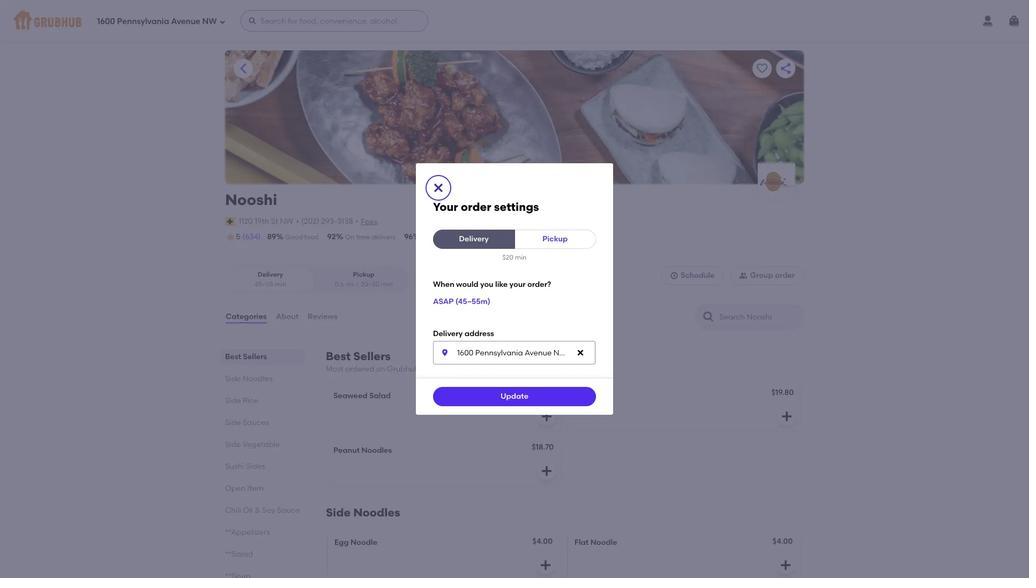 Task type: vqa. For each thing, say whether or not it's contained in the screenshot.
main navigation navigation
yes



Task type: describe. For each thing, give the bounding box(es) containing it.
sushi sides
[[225, 463, 265, 472]]

on
[[376, 365, 385, 374]]

chili oil & soy sauce
[[225, 507, 300, 516]]

food
[[304, 234, 319, 241]]

peanut
[[333, 447, 360, 456]]

categories button
[[225, 298, 267, 337]]

like
[[495, 280, 508, 290]]

good
[[285, 234, 303, 241]]

293-
[[321, 217, 337, 226]]

delivery 45–55 min
[[254, 271, 286, 288]]

sushi sides tab
[[225, 462, 300, 473]]

$4.00 for egg noodle
[[533, 538, 553, 547]]

**salad tab
[[225, 549, 300, 561]]

Search Address search field
[[433, 342, 596, 365]]

would
[[456, 280, 478, 290]]

salad
[[369, 392, 391, 401]]

**appetizers
[[225, 529, 270, 538]]

pickup 0.6 mi • 20–30 min
[[335, 271, 393, 288]]

people icon image
[[739, 272, 748, 280]]

mi
[[346, 281, 354, 288]]

3138
[[337, 217, 353, 226]]

st
[[271, 217, 278, 226]]

update button
[[433, 388, 596, 407]]

about
[[276, 312, 299, 322]]

$10.45
[[531, 389, 554, 398]]

chili oil & soy sauce tab
[[225, 506, 300, 517]]

side for 'side noodles' tab
[[225, 375, 241, 384]]

2 horizontal spatial min
[[515, 254, 527, 261]]

option group containing delivery 45–55 min
[[225, 267, 409, 294]]

(634)
[[242, 233, 261, 242]]

asap
[[433, 297, 454, 306]]

jedi roll
[[574, 392, 605, 401]]

best sellers most ordered on grubhub
[[326, 350, 420, 374]]

nw for 1120 19th st nw
[[280, 217, 293, 226]]

caret left icon image
[[237, 62, 250, 75]]

save this restaurant button
[[753, 59, 772, 78]]

flat
[[575, 539, 589, 548]]

you
[[480, 280, 493, 290]]

main navigation navigation
[[0, 0, 1029, 42]]

• (202) 293-3138 • fees
[[296, 217, 378, 227]]

ordered
[[345, 365, 374, 374]]

flat noodle
[[575, 539, 617, 548]]

seaweed
[[333, 392, 368, 401]]

$4.00 for flat noodle
[[773, 538, 793, 547]]

search icon image
[[702, 311, 715, 324]]

Search Nooshi search field
[[718, 313, 800, 323]]

good food
[[285, 234, 319, 241]]

best for best sellers
[[225, 353, 241, 362]]

1 vertical spatial noodles
[[362, 447, 392, 456]]

sushi
[[225, 463, 244, 472]]

egg
[[334, 539, 349, 548]]

delivery button
[[433, 230, 515, 249]]

1120 19th st nw button
[[238, 216, 294, 228]]

best sellers tab
[[225, 352, 300, 363]]

correct order
[[422, 234, 465, 241]]

noodle for egg noodle
[[351, 539, 377, 548]]

subscription pass image
[[225, 218, 236, 226]]

92
[[327, 233, 336, 242]]

item
[[247, 485, 264, 494]]

svg image inside main navigation navigation
[[248, 17, 257, 25]]

open item
[[225, 485, 264, 494]]

asap (45–55m) button
[[433, 293, 490, 312]]

(45–55m)
[[455, 297, 490, 306]]

sauce
[[277, 507, 300, 516]]

categories
[[226, 312, 267, 322]]

svg image for $19.80
[[780, 411, 793, 424]]

• right 3138
[[355, 217, 358, 226]]

sellers for best sellers
[[243, 353, 267, 362]]

**salad
[[225, 551, 253, 560]]

egg noodle
[[334, 539, 377, 548]]

svg image for $4.00
[[779, 560, 792, 573]]

seaweed salad
[[333, 392, 391, 401]]

on time delivery
[[345, 234, 396, 241]]

nw for 1600 pennsylvania avenue nw
[[202, 16, 217, 26]]

group order button
[[730, 267, 804, 286]]

delivery for delivery
[[459, 235, 489, 244]]

20–30
[[361, 281, 380, 288]]

schedule
[[681, 271, 715, 280]]

roll
[[592, 392, 605, 401]]

pickup button
[[514, 230, 596, 249]]

1 horizontal spatial side noodles
[[326, 507, 400, 520]]

reviews button
[[307, 298, 338, 337]]

sellers for best sellers most ordered on grubhub
[[353, 350, 391, 363]]



Task type: locate. For each thing, give the bounding box(es) containing it.
side noodles up rice
[[225, 375, 273, 384]]

svg image
[[1008, 14, 1021, 27], [219, 18, 225, 25], [670, 272, 678, 280], [441, 349, 449, 358], [576, 349, 585, 358], [540, 411, 553, 424], [539, 560, 552, 573]]

open
[[225, 485, 245, 494]]

order right correct
[[448, 234, 465, 241]]

best inside 'tab'
[[225, 353, 241, 362]]

noodles inside tab
[[243, 375, 273, 384]]

pickup inside pickup 0.6 mi • 20–30 min
[[353, 271, 375, 279]]

side for side vegetable tab
[[225, 441, 241, 450]]

grubhub
[[387, 365, 420, 374]]

1 vertical spatial nw
[[280, 217, 293, 226]]

sides
[[246, 463, 265, 472]]

share icon image
[[779, 62, 792, 75]]

2 noodle from the left
[[591, 539, 617, 548]]

settings
[[494, 200, 539, 214]]

• inside pickup 0.6 mi • 20–30 min
[[356, 281, 359, 288]]

0 horizontal spatial pickup
[[353, 271, 375, 279]]

1120 19th st nw
[[239, 217, 293, 226]]

nooshi logo image
[[758, 169, 795, 194]]

asap (45–55m)
[[433, 297, 490, 306]]

order inside button
[[775, 271, 795, 280]]

$20
[[503, 254, 513, 261]]

1 horizontal spatial nw
[[280, 217, 293, 226]]

0 horizontal spatial noodle
[[351, 539, 377, 548]]

1 noodle from the left
[[351, 539, 377, 548]]

pickup
[[543, 235, 568, 244], [353, 271, 375, 279]]

delivery left address
[[433, 329, 463, 339]]

side left sauces
[[225, 419, 241, 428]]

oil
[[243, 507, 253, 516]]

sellers inside "best sellers most ordered on grubhub"
[[353, 350, 391, 363]]

89
[[267, 233, 276, 242]]

$19.80
[[772, 389, 794, 398]]

order right your
[[461, 200, 491, 214]]

side noodles tab
[[225, 374, 300, 385]]

0 vertical spatial nw
[[202, 16, 217, 26]]

pickup for pickup 0.6 mi • 20–30 min
[[353, 271, 375, 279]]

delivery up 45–55
[[258, 271, 283, 279]]

noodle
[[351, 539, 377, 548], [591, 539, 617, 548]]

min right 45–55
[[275, 281, 286, 288]]

side up side rice
[[225, 375, 241, 384]]

0 horizontal spatial $4.00
[[533, 538, 553, 547]]

open item tab
[[225, 484, 300, 495]]

2 $4.00 from the left
[[773, 538, 793, 547]]

pickup inside button
[[543, 235, 568, 244]]

2 vertical spatial order
[[775, 271, 795, 280]]

best up 'side noodles' tab
[[225, 353, 241, 362]]

save this restaurant image
[[756, 62, 769, 75]]

best up most
[[326, 350, 351, 363]]

chili
[[225, 507, 241, 516]]

sellers up 'side noodles' tab
[[243, 353, 267, 362]]

1 horizontal spatial $4.00
[[773, 538, 793, 547]]

1600 pennsylvania avenue nw
[[97, 16, 217, 26]]

side up sushi
[[225, 441, 241, 450]]

side noodles up egg noodle
[[326, 507, 400, 520]]

group order
[[750, 271, 795, 280]]

pickup up 20–30
[[353, 271, 375, 279]]

noodles right peanut
[[362, 447, 392, 456]]

side sauces
[[225, 419, 269, 428]]

delivery for delivery address
[[433, 329, 463, 339]]

side for side rice tab
[[225, 397, 241, 406]]

side vegetable
[[225, 441, 280, 450]]

soy
[[262, 507, 275, 516]]

1 vertical spatial side noodles
[[326, 507, 400, 520]]

(202) 293-3138 button
[[301, 216, 353, 227]]

1 $4.00 from the left
[[533, 538, 553, 547]]

avenue
[[171, 16, 200, 26]]

order right group
[[775, 271, 795, 280]]

best
[[326, 350, 351, 363], [225, 353, 241, 362]]

96
[[404, 233, 413, 242]]

vegetable
[[243, 441, 280, 450]]

sellers
[[353, 350, 391, 363], [243, 353, 267, 362]]

side noodles inside tab
[[225, 375, 273, 384]]

noodle right flat
[[591, 539, 617, 548]]

1 horizontal spatial noodle
[[591, 539, 617, 548]]

1 horizontal spatial best
[[326, 350, 351, 363]]

min
[[515, 254, 527, 261], [275, 281, 286, 288], [381, 281, 393, 288]]

delivery inside delivery button
[[459, 235, 489, 244]]

1 vertical spatial delivery
[[258, 271, 283, 279]]

2 vertical spatial delivery
[[433, 329, 463, 339]]

1 horizontal spatial sellers
[[353, 350, 391, 363]]

delivery
[[459, 235, 489, 244], [258, 271, 283, 279], [433, 329, 463, 339]]

rice
[[243, 397, 258, 406]]

star icon image
[[225, 232, 236, 243]]

best inside "best sellers most ordered on grubhub"
[[326, 350, 351, 363]]

order
[[461, 200, 491, 214], [448, 234, 465, 241], [775, 271, 795, 280]]

order?
[[527, 280, 551, 290]]

peanut noodles
[[333, 447, 392, 456]]

side up egg
[[326, 507, 351, 520]]

1 vertical spatial order
[[448, 234, 465, 241]]

fees button
[[360, 216, 378, 228]]

noodles up egg noodle
[[353, 507, 400, 520]]

delivery inside delivery 45–55 min
[[258, 271, 283, 279]]

min inside pickup 0.6 mi • 20–30 min
[[381, 281, 393, 288]]

noodle for flat noodle
[[591, 539, 617, 548]]

(202)
[[301, 217, 319, 226]]

sauces
[[243, 419, 269, 428]]

side for side sauces tab
[[225, 419, 241, 428]]

svg image inside schedule button
[[670, 272, 678, 280]]

schedule button
[[661, 267, 724, 286]]

0 horizontal spatial sellers
[[243, 353, 267, 362]]

1 horizontal spatial pickup
[[543, 235, 568, 244]]

update
[[501, 392, 529, 402]]

0 vertical spatial noodles
[[243, 375, 273, 384]]

svg image for $18.70
[[540, 465, 553, 478]]

nw right avenue
[[202, 16, 217, 26]]

• left '(202)'
[[296, 217, 299, 226]]

nw right st
[[280, 217, 293, 226]]

min right 20–30
[[381, 281, 393, 288]]

tab
[[225, 571, 300, 579]]

delivery address
[[433, 329, 494, 339]]

nw inside main navigation navigation
[[202, 16, 217, 26]]

45–55
[[254, 281, 273, 288]]

•
[[296, 217, 299, 226], [355, 217, 358, 226], [356, 281, 359, 288]]

2 vertical spatial noodles
[[353, 507, 400, 520]]

&
[[255, 507, 260, 516]]

5
[[236, 233, 240, 242]]

fees
[[361, 217, 378, 227]]

side vegetable tab
[[225, 440, 300, 451]]

delivery
[[372, 234, 396, 241]]

noodles down best sellers 'tab'
[[243, 375, 273, 384]]

correct
[[422, 234, 446, 241]]

order for group
[[775, 271, 795, 280]]

0 horizontal spatial side noodles
[[225, 375, 273, 384]]

0 horizontal spatial nw
[[202, 16, 217, 26]]

svg image
[[248, 17, 257, 25], [432, 182, 445, 194], [780, 411, 793, 424], [540, 465, 553, 478], [779, 560, 792, 573]]

side inside tab
[[225, 441, 241, 450]]

side left rice
[[225, 397, 241, 406]]

delivery for delivery 45–55 min
[[258, 271, 283, 279]]

sellers inside best sellers 'tab'
[[243, 353, 267, 362]]

option group
[[225, 267, 409, 294]]

1 horizontal spatial min
[[381, 281, 393, 288]]

1600
[[97, 16, 115, 26]]

0 vertical spatial order
[[461, 200, 491, 214]]

noodles
[[243, 375, 273, 384], [362, 447, 392, 456], [353, 507, 400, 520]]

• right the mi
[[356, 281, 359, 288]]

nooshi
[[225, 191, 277, 209]]

order for correct
[[448, 234, 465, 241]]

pennsylvania
[[117, 16, 169, 26]]

1120
[[239, 217, 253, 226]]

side sauces tab
[[225, 418, 300, 429]]

pickup for pickup
[[543, 235, 568, 244]]

best sellers
[[225, 353, 267, 362]]

about button
[[275, 298, 299, 337]]

noodle right egg
[[351, 539, 377, 548]]

0 vertical spatial delivery
[[459, 235, 489, 244]]

pickup up order?
[[543, 235, 568, 244]]

side rice
[[225, 397, 258, 406]]

side rice tab
[[225, 396, 300, 407]]

jedi
[[574, 392, 590, 401]]

min right $20
[[515, 254, 527, 261]]

your order settings
[[433, 200, 539, 214]]

reviews
[[308, 312, 338, 322]]

side inside tab
[[225, 375, 241, 384]]

side noodles
[[225, 375, 273, 384], [326, 507, 400, 520]]

**appetizers tab
[[225, 527, 300, 539]]

0.6
[[335, 281, 344, 288]]

nw
[[202, 16, 217, 26], [280, 217, 293, 226]]

your
[[510, 280, 526, 290]]

$18.70
[[532, 443, 554, 453]]

your
[[433, 200, 458, 214]]

$20 min
[[503, 254, 527, 261]]

when
[[433, 280, 454, 290]]

best for best sellers most ordered on grubhub
[[326, 350, 351, 363]]

sellers up on
[[353, 350, 391, 363]]

delivery down your order settings
[[459, 235, 489, 244]]

1 vertical spatial pickup
[[353, 271, 375, 279]]

side
[[225, 375, 241, 384], [225, 397, 241, 406], [225, 419, 241, 428], [225, 441, 241, 450], [326, 507, 351, 520]]

0 horizontal spatial best
[[225, 353, 241, 362]]

0 horizontal spatial min
[[275, 281, 286, 288]]

0 vertical spatial side noodles
[[225, 375, 273, 384]]

nw inside 1120 19th st nw button
[[280, 217, 293, 226]]

on
[[345, 234, 354, 241]]

order for your
[[461, 200, 491, 214]]

when would you like your order?
[[433, 280, 551, 290]]

19th
[[255, 217, 269, 226]]

min inside delivery 45–55 min
[[275, 281, 286, 288]]

0 vertical spatial pickup
[[543, 235, 568, 244]]

group
[[750, 271, 773, 280]]



